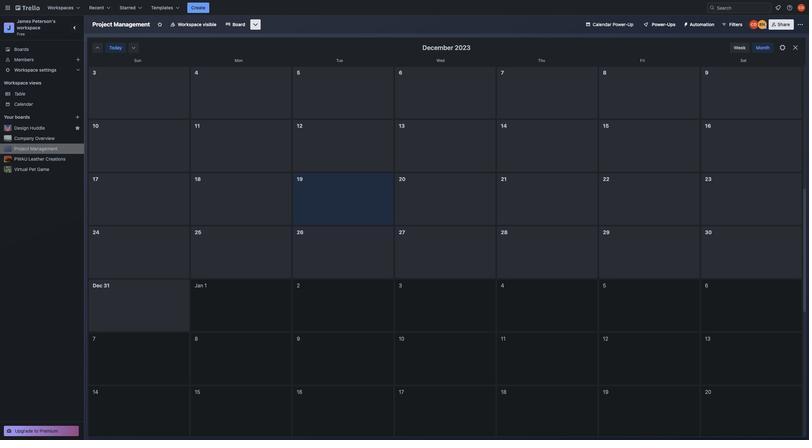 Task type: locate. For each thing, give the bounding box(es) containing it.
26
[[297, 230, 304, 236]]

workspace
[[178, 22, 202, 27], [14, 67, 38, 73], [4, 80, 28, 86]]

search image
[[710, 5, 715, 10]]

1 horizontal spatial 16
[[706, 123, 712, 129]]

workspace for workspace visible
[[178, 22, 202, 27]]

1 vertical spatial calendar
[[14, 102, 33, 107]]

0 horizontal spatial management
[[30, 146, 58, 152]]

1 horizontal spatial 15
[[604, 123, 609, 129]]

j link
[[4, 23, 14, 33]]

1 horizontal spatial management
[[114, 21, 150, 28]]

5
[[297, 70, 300, 76], [604, 283, 607, 289]]

0 horizontal spatial calendar
[[14, 102, 33, 107]]

star or unstar board image
[[157, 22, 162, 27]]

week button
[[731, 43, 750, 53]]

1 horizontal spatial 7
[[501, 70, 504, 76]]

11
[[195, 123, 200, 129], [501, 337, 506, 342]]

0 vertical spatial 20
[[399, 177, 406, 182]]

Search field
[[708, 3, 772, 13]]

1 horizontal spatial 19
[[604, 390, 609, 396]]

1 horizontal spatial calendar
[[593, 22, 612, 27]]

18
[[195, 177, 201, 182], [501, 390, 507, 396]]

calendar down table
[[14, 102, 33, 107]]

1 horizontal spatial project
[[92, 21, 112, 28]]

pet
[[29, 167, 36, 172]]

workspace up table
[[4, 80, 28, 86]]

1 horizontal spatial 6
[[706, 283, 709, 289]]

open information menu image
[[787, 5, 794, 11]]

1 horizontal spatial 11
[[501, 337, 506, 342]]

7
[[501, 70, 504, 76], [93, 337, 96, 342]]

december 2023
[[423, 44, 471, 51]]

1 vertical spatial 7
[[93, 337, 96, 342]]

0 horizontal spatial project
[[14, 146, 29, 152]]

12
[[297, 123, 303, 129], [604, 337, 609, 342]]

19
[[297, 177, 303, 182], [604, 390, 609, 396]]

0 horizontal spatial 10
[[93, 123, 99, 129]]

1 vertical spatial 16
[[297, 390, 303, 396]]

2 power- from the left
[[653, 22, 668, 27]]

0 horizontal spatial 9
[[297, 337, 300, 342]]

overview
[[35, 136, 55, 141]]

week
[[735, 45, 746, 50]]

1 vertical spatial 20
[[706, 390, 712, 396]]

1 horizontal spatial 13
[[706, 337, 711, 342]]

1 vertical spatial 19
[[604, 390, 609, 396]]

13
[[399, 123, 405, 129], [706, 337, 711, 342]]

to
[[34, 429, 38, 435]]

3
[[93, 70, 96, 76], [399, 283, 402, 289]]

sm image up sun at top
[[131, 45, 137, 51]]

8
[[604, 70, 607, 76], [195, 337, 198, 342]]

0 vertical spatial 10
[[93, 123, 99, 129]]

16
[[706, 123, 712, 129], [297, 390, 303, 396]]

0 horizontal spatial sm image
[[131, 45, 137, 51]]

0 horizontal spatial project management
[[14, 146, 58, 152]]

ups
[[668, 22, 676, 27]]

1 vertical spatial 15
[[195, 390, 200, 396]]

0 vertical spatial 9
[[706, 70, 709, 76]]

christina overa (christinaovera) image
[[798, 4, 806, 12]]

pwau
[[14, 156, 27, 162]]

0 vertical spatial management
[[114, 21, 150, 28]]

0 notifications image
[[775, 4, 783, 12]]

0 horizontal spatial 14
[[93, 390, 98, 396]]

0 horizontal spatial 20
[[399, 177, 406, 182]]

1 vertical spatial sm image
[[131, 45, 137, 51]]

9
[[706, 70, 709, 76], [297, 337, 300, 342]]

1 horizontal spatial 12
[[604, 337, 609, 342]]

1 power- from the left
[[613, 22, 628, 27]]

0 horizontal spatial 8
[[195, 337, 198, 342]]

Board name text field
[[89, 19, 153, 30]]

0 horizontal spatial 7
[[93, 337, 96, 342]]

power-
[[613, 22, 628, 27], [653, 22, 668, 27]]

0 vertical spatial 13
[[399, 123, 405, 129]]

2 vertical spatial workspace
[[4, 80, 28, 86]]

0 vertical spatial calendar
[[593, 22, 612, 27]]

project management
[[92, 21, 150, 28], [14, 146, 58, 152]]

design huddle link
[[14, 125, 72, 132]]

1 horizontal spatial sm image
[[681, 19, 690, 28]]

1 vertical spatial 12
[[604, 337, 609, 342]]

0 vertical spatial sm image
[[681, 19, 690, 28]]

1 horizontal spatial power-
[[653, 22, 668, 27]]

1 horizontal spatial 14
[[501, 123, 507, 129]]

automation button
[[681, 19, 719, 30]]

0 vertical spatial 17
[[93, 177, 98, 182]]

0 vertical spatial 8
[[604, 70, 607, 76]]

project down recent dropdown button
[[92, 21, 112, 28]]

workspace inside popup button
[[14, 67, 38, 73]]

sm image
[[681, 19, 690, 28], [131, 45, 137, 51]]

project management down starred
[[92, 21, 150, 28]]

0 horizontal spatial 3
[[93, 70, 96, 76]]

calendar for calendar
[[14, 102, 33, 107]]

0 horizontal spatial 16
[[297, 390, 303, 396]]

workspace down create button
[[178, 22, 202, 27]]

workspace visible
[[178, 22, 217, 27]]

0 horizontal spatial 4
[[195, 70, 198, 76]]

0 horizontal spatial power-
[[613, 22, 628, 27]]

0 vertical spatial workspace
[[178, 22, 202, 27]]

workspace inside button
[[178, 22, 202, 27]]

1 vertical spatial 8
[[195, 337, 198, 342]]

boards
[[14, 47, 29, 52]]

0 vertical spatial 19
[[297, 177, 303, 182]]

create
[[191, 5, 206, 10]]

add board image
[[75, 115, 80, 120]]

sat
[[741, 58, 747, 63]]

0 vertical spatial 7
[[501, 70, 504, 76]]

0 vertical spatial project
[[92, 21, 112, 28]]

switch to… image
[[5, 5, 11, 11]]

management down overview
[[30, 146, 58, 152]]

leather
[[29, 156, 44, 162]]

1 horizontal spatial 5
[[604, 283, 607, 289]]

17
[[93, 177, 98, 182], [399, 390, 404, 396]]

create button
[[188, 3, 210, 13]]

workspace views
[[4, 80, 41, 86]]

power-ups button
[[640, 19, 680, 30]]

0 vertical spatial 6
[[399, 70, 403, 76]]

board link
[[222, 19, 249, 30]]

sm image right ups
[[681, 19, 690, 28]]

calendar power-up link
[[582, 19, 638, 30]]

0 vertical spatial project management
[[92, 21, 150, 28]]

calendar link
[[14, 101, 80, 108]]

pwau leather creations
[[14, 156, 66, 162]]

1 horizontal spatial 17
[[399, 390, 404, 396]]

project management inside "project management" link
[[14, 146, 58, 152]]

1 vertical spatial project management
[[14, 146, 58, 152]]

0 horizontal spatial 18
[[195, 177, 201, 182]]

1 horizontal spatial 3
[[399, 283, 402, 289]]

1 vertical spatial 6
[[706, 283, 709, 289]]

james
[[17, 18, 31, 24]]

company overview
[[14, 136, 55, 141]]

filters
[[730, 22, 743, 27]]

sm image
[[94, 45, 101, 51]]

james peterson's workspace free
[[17, 18, 57, 37]]

0 vertical spatial 12
[[297, 123, 303, 129]]

1 vertical spatial 3
[[399, 283, 402, 289]]

1 vertical spatial 13
[[706, 337, 711, 342]]

1 vertical spatial 9
[[297, 337, 300, 342]]

0 horizontal spatial 13
[[399, 123, 405, 129]]

1 horizontal spatial 18
[[501, 390, 507, 396]]

calendar left up
[[593, 22, 612, 27]]

1 vertical spatial management
[[30, 146, 58, 152]]

0 vertical spatial 3
[[93, 70, 96, 76]]

27
[[399, 230, 406, 236]]

1 horizontal spatial 4
[[501, 283, 505, 289]]

0 horizontal spatial 15
[[195, 390, 200, 396]]

4
[[195, 70, 198, 76], [501, 283, 505, 289]]

1 horizontal spatial 9
[[706, 70, 709, 76]]

calendar
[[593, 22, 612, 27], [14, 102, 33, 107]]

0 horizontal spatial 12
[[297, 123, 303, 129]]

sun
[[134, 58, 141, 63]]

0 horizontal spatial 5
[[297, 70, 300, 76]]

project management up leather
[[14, 146, 58, 152]]

1 vertical spatial 18
[[501, 390, 507, 396]]

project up pwau
[[14, 146, 29, 152]]

james peterson's workspace link
[[17, 18, 57, 30]]

your boards
[[4, 114, 30, 120]]

1 vertical spatial project
[[14, 146, 29, 152]]

1 vertical spatial 10
[[399, 337, 405, 342]]

1 horizontal spatial project management
[[92, 21, 150, 28]]

show menu image
[[798, 21, 804, 28]]

templates button
[[147, 3, 184, 13]]

board
[[233, 22, 245, 27]]

project management inside project management text field
[[92, 21, 150, 28]]

1
[[205, 283, 207, 289]]

1 horizontal spatial 20
[[706, 390, 712, 396]]

management down starred dropdown button
[[114, 21, 150, 28]]

workspace down members
[[14, 67, 38, 73]]

1 vertical spatial 11
[[501, 337, 506, 342]]

0 horizontal spatial 19
[[297, 177, 303, 182]]

20
[[399, 177, 406, 182], [706, 390, 712, 396]]

10
[[93, 123, 99, 129], [399, 337, 405, 342]]

0 vertical spatial 11
[[195, 123, 200, 129]]

1 vertical spatial workspace
[[14, 67, 38, 73]]

0 vertical spatial 14
[[501, 123, 507, 129]]

0 horizontal spatial 17
[[93, 177, 98, 182]]



Task type: vqa. For each thing, say whether or not it's contained in the screenshot.
TEMPLATES popup button
yes



Task type: describe. For each thing, give the bounding box(es) containing it.
workspace
[[17, 25, 40, 30]]

virtual
[[14, 167, 28, 172]]

virtual pet game
[[14, 167, 49, 172]]

premium
[[40, 429, 58, 435]]

workspaces
[[48, 5, 74, 10]]

workspaces button
[[44, 3, 84, 13]]

workspace settings button
[[0, 65, 84, 75]]

1 vertical spatial 5
[[604, 283, 607, 289]]

jan 1
[[195, 283, 207, 289]]

december
[[423, 44, 454, 51]]

power- inside calendar power-up link
[[613, 22, 628, 27]]

company overview link
[[14, 135, 80, 142]]

mon
[[235, 58, 243, 63]]

free
[[17, 32, 25, 37]]

primary element
[[0, 0, 810, 16]]

wed
[[437, 58, 445, 63]]

creations
[[46, 156, 66, 162]]

0 vertical spatial 16
[[706, 123, 712, 129]]

views
[[29, 80, 41, 86]]

thu
[[539, 58, 546, 63]]

recent
[[89, 5, 104, 10]]

24
[[93, 230, 99, 236]]

0 vertical spatial 15
[[604, 123, 609, 129]]

management inside project management text field
[[114, 21, 150, 28]]

design
[[14, 125, 29, 131]]

ben nelson (bennelson96) image
[[758, 20, 767, 29]]

your
[[4, 114, 14, 120]]

22
[[604, 177, 610, 182]]

table link
[[14, 91, 80, 97]]

boards
[[15, 114, 30, 120]]

30
[[706, 230, 713, 236]]

customize views image
[[253, 21, 259, 28]]

dec 31
[[93, 283, 110, 289]]

21
[[501, 177, 507, 182]]

starred button
[[116, 3, 146, 13]]

this member is an admin of this board. image
[[764, 26, 767, 29]]

fri
[[641, 58, 646, 63]]

workspace settings
[[14, 67, 57, 73]]

starred icon image
[[75, 126, 80, 131]]

workspace for workspace views
[[4, 80, 28, 86]]

2
[[297, 283, 300, 289]]

upgrade to premium link
[[4, 427, 79, 437]]

calendar power-up
[[593, 22, 634, 27]]

share button
[[769, 19, 795, 30]]

calendar for calendar power-up
[[593, 22, 612, 27]]

templates
[[151, 5, 173, 10]]

virtual pet game link
[[14, 167, 80, 173]]

1 horizontal spatial 10
[[399, 337, 405, 342]]

tue
[[337, 58, 343, 63]]

company
[[14, 136, 34, 141]]

share
[[778, 22, 791, 27]]

design huddle
[[14, 125, 45, 131]]

pwau leather creations link
[[14, 156, 80, 163]]

automation
[[690, 22, 715, 27]]

workspace navigation collapse icon image
[[70, 23, 80, 32]]

settings
[[39, 67, 57, 73]]

23
[[706, 177, 712, 182]]

29
[[604, 230, 610, 236]]

project inside project management text field
[[92, 21, 112, 28]]

sm image inside automation button
[[681, 19, 690, 28]]

j
[[7, 24, 11, 31]]

recent button
[[85, 3, 115, 13]]

workspace visible button
[[166, 19, 221, 30]]

31
[[104, 283, 110, 289]]

1 vertical spatial 14
[[93, 390, 98, 396]]

upgrade
[[15, 429, 33, 435]]

filters button
[[720, 19, 745, 30]]

2023
[[455, 44, 471, 51]]

peterson's
[[32, 18, 56, 24]]

25
[[195, 230, 202, 236]]

1 vertical spatial 4
[[501, 283, 505, 289]]

28
[[501, 230, 508, 236]]

management inside "project management" link
[[30, 146, 58, 152]]

project management link
[[14, 146, 80, 152]]

0 horizontal spatial 11
[[195, 123, 200, 129]]

your boards with 5 items element
[[4, 113, 65, 121]]

table
[[14, 91, 25, 97]]

game
[[37, 167, 49, 172]]

boards link
[[0, 44, 84, 55]]

0 horizontal spatial 6
[[399, 70, 403, 76]]

project inside "project management" link
[[14, 146, 29, 152]]

workspace for workspace settings
[[14, 67, 38, 73]]

1 horizontal spatial 8
[[604, 70, 607, 76]]

0 vertical spatial 18
[[195, 177, 201, 182]]

power-ups
[[653, 22, 676, 27]]

1 vertical spatial 17
[[399, 390, 404, 396]]

christina overa (christinaovera) image
[[750, 20, 759, 29]]

dec
[[93, 283, 103, 289]]

back to home image
[[16, 3, 40, 13]]

jan
[[195, 283, 203, 289]]

visible
[[203, 22, 217, 27]]

upgrade to premium
[[15, 429, 58, 435]]

up
[[628, 22, 634, 27]]

members
[[14, 57, 34, 62]]

power- inside power-ups button
[[653, 22, 668, 27]]

0 vertical spatial 4
[[195, 70, 198, 76]]

0 vertical spatial 5
[[297, 70, 300, 76]]

starred
[[120, 5, 136, 10]]

huddle
[[30, 125, 45, 131]]



